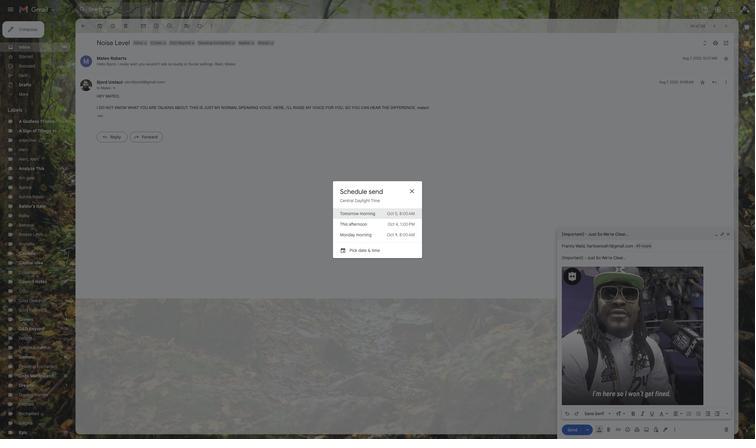 Task type: locate. For each thing, give the bounding box(es) containing it.
1 vertical spatial crimes
[[19, 317, 33, 322]]

time
[[372, 248, 380, 253]]

time for dogs manipulating time
[[57, 374, 67, 379]]

labels heading
[[8, 107, 63, 113]]

epic
[[19, 430, 28, 436]]

i'll
[[286, 106, 292, 110]]

dewdrop enchanted
[[198, 41, 231, 45], [19, 364, 57, 370]]

1 for a sign of things to come
[[66, 129, 67, 133]]

inbox inside button
[[134, 41, 143, 45]]

d&d up delight link
[[19, 327, 28, 332]]

1 vertical spatial beyond
[[29, 327, 44, 332]]

dewdrop enchanted for dewdrop enchanted button
[[198, 41, 231, 45]]

menu item up 9,
[[333, 219, 422, 230]]

time inside "schedule send" dialog
[[371, 198, 380, 203]]

enchanted up manipulating
[[37, 364, 57, 370]]

time for central daylight time
[[371, 198, 380, 203]]

a left sign
[[19, 128, 22, 134]]

capital idea link
[[19, 260, 43, 266]]

a for a sign of things to come
[[19, 128, 22, 134]]

0 horizontal spatial my
[[215, 106, 220, 110]]

delight sunshine
[[19, 345, 50, 351]]

d&d beyond inside button
[[170, 41, 190, 45]]

aug
[[659, 80, 666, 84]]

oct left 5,
[[387, 211, 394, 216]]

sent
[[19, 73, 27, 78]]

cozy up crimes link at the bottom left of the page
[[19, 308, 28, 313]]

send
[[369, 188, 383, 196]]

date
[[358, 248, 367, 253]]

0 vertical spatial 21
[[64, 251, 67, 256]]

1 horizontal spatial dewdrop enchanted
[[198, 41, 231, 45]]

pick date & time
[[350, 248, 380, 253]]

aurora for aurora link
[[19, 185, 31, 190]]

menu item containing tomorrow morning
[[333, 208, 422, 219]]

dewdrop enchanted inside button
[[198, 41, 231, 45]]

daylight
[[355, 198, 370, 203]]

dewdrop down demons
[[19, 364, 36, 370]]

2 menu item from the top
[[333, 219, 422, 230]]

a godless throne link
[[19, 119, 54, 124]]

a
[[19, 119, 22, 124], [19, 128, 22, 134]]

beyond inside labels navigation
[[29, 327, 44, 332]]

d&d beyond down crimes link at the bottom left of the page
[[19, 327, 44, 332]]

menu item down daylight
[[333, 208, 422, 219]]

my right "just"
[[215, 106, 220, 110]]

back to inbox image
[[80, 23, 86, 29]]

godless
[[23, 119, 39, 124]]

beyond right crimes button
[[178, 41, 190, 45]]

inbox right level
[[134, 41, 143, 45]]

7,
[[667, 80, 669, 84]]

4 1 from the top
[[66, 261, 67, 265]]

aurora
[[19, 185, 31, 190], [19, 194, 31, 200]]

snoozed link
[[19, 63, 35, 69]]

dewdrop right d&d beyond button
[[198, 41, 213, 45]]

0 vertical spatial aurora
[[19, 185, 31, 190]]

enigma
[[19, 421, 33, 426]]

morning down afternoon
[[356, 232, 372, 238]]

2 1 from the top
[[66, 166, 67, 171]]

morning for tomorrow morning
[[360, 211, 375, 216]]

cozy dewdrop
[[19, 298, 46, 304]]

dewdrop enchanted button
[[197, 40, 232, 46]]

aug 7, 2023, 10:58 am cell
[[659, 79, 694, 85]]

notes
[[35, 279, 47, 285]]

2 21 from the top
[[64, 280, 67, 284]]

analyze
[[19, 166, 35, 171]]

1 vertical spatial dewdrop enchanted
[[19, 364, 57, 370]]

1 you from the left
[[140, 106, 148, 110]]

cozy for cozy link
[[19, 289, 28, 294]]

1 vertical spatial enchanted
[[37, 364, 57, 370]]

1 vertical spatial 8:00 am
[[399, 232, 415, 238]]

d&d for d&d beyond link
[[19, 327, 28, 332]]

1 vertical spatial 21
[[64, 280, 67, 284]]

2 you from the left
[[352, 106, 360, 110]]

a for a godless throne
[[19, 119, 22, 124]]

adjective
[[19, 138, 36, 143]]

tab list
[[739, 19, 755, 418]]

0 horizontal spatial d&d
[[19, 327, 28, 332]]

dewdrop up the radiance
[[29, 298, 46, 304]]

cozy down the council
[[19, 289, 28, 294]]

1 21 from the top
[[64, 251, 67, 256]]

1 cozy from the top
[[19, 289, 28, 294]]

inbox for the inbox link
[[19, 45, 30, 50]]

&
[[368, 248, 371, 253]]

d&d beyond inside labels navigation
[[19, 327, 44, 332]]

1 vertical spatial this
[[340, 222, 348, 227]]

inbox inside labels navigation
[[19, 45, 30, 50]]

menu item containing this afternoon
[[333, 219, 422, 230]]

enchant link
[[19, 402, 34, 407]]

d&d inside labels navigation
[[19, 327, 28, 332]]

archive image
[[97, 23, 103, 29]]

2 vertical spatial oct
[[387, 232, 394, 238]]

capital idea
[[19, 260, 43, 266]]

enchanted inside button
[[214, 41, 231, 45]]

crimes inside labels navigation
[[19, 317, 33, 322]]

mateo,
[[106, 94, 120, 99]]

to left come
[[52, 128, 56, 134]]

1 horizontal spatial d&d
[[170, 41, 177, 45]]

crimes inside button
[[151, 41, 162, 45]]

so
[[345, 106, 351, 110]]

oct left 4,
[[388, 222, 395, 227]]

oct left 9,
[[387, 232, 394, 238]]

inbox button
[[133, 40, 143, 46]]

0 vertical spatial beyond
[[178, 41, 190, 45]]

delight sunshine link
[[19, 345, 50, 351]]

menu item containing monday morning
[[333, 230, 422, 240]]

crimes
[[151, 41, 162, 45], [19, 317, 33, 322]]

delight for delight sunshine
[[19, 345, 32, 351]]

capital
[[19, 260, 33, 266]]

cozy for cozy radiance
[[19, 308, 28, 313]]

1 vertical spatial time
[[57, 374, 67, 379]]

enchanted link
[[19, 412, 39, 417]]

1 horizontal spatial this
[[340, 222, 348, 227]]

cozy radiance
[[19, 308, 47, 313]]

morning down daylight
[[360, 211, 375, 216]]

snooze image
[[153, 23, 159, 29]]

advanced search options image
[[274, 3, 286, 15]]

1 horizontal spatial time
[[371, 198, 380, 203]]

0 horizontal spatial beyond
[[29, 327, 44, 332]]

raise
[[293, 106, 305, 110]]

you right so on the top
[[352, 106, 360, 110]]

0 vertical spatial of
[[696, 24, 699, 28]]

cozy down cozy link
[[19, 298, 28, 304]]

222
[[700, 24, 706, 28]]

here,
[[273, 106, 285, 110]]

0 vertical spatial time
[[371, 198, 380, 203]]

0 horizontal spatial inbox
[[19, 45, 30, 50]]

enchanted left nadine "button" at left top
[[214, 41, 231, 45]]

analyze this link
[[19, 166, 44, 171]]

1 a from the top
[[19, 119, 22, 124]]

things
[[38, 128, 51, 134]]

analyze this
[[19, 166, 44, 171]]

menu item
[[333, 208, 422, 219], [333, 219, 422, 230], [333, 230, 422, 240]]

1 1 from the top
[[66, 129, 67, 133]]

2 vertical spatial enchanted
[[19, 412, 39, 417]]

1 vertical spatial a
[[19, 128, 22, 134]]

time
[[371, 198, 380, 203], [57, 374, 67, 379]]

breeze
[[19, 232, 32, 237]]

2 vertical spatial dewdrop
[[19, 364, 36, 370]]

7
[[65, 83, 67, 87]]

drafts
[[19, 82, 31, 88]]

d&d down add to tasks icon
[[170, 41, 177, 45]]

0 vertical spatial enchanted
[[214, 41, 231, 45]]

0 horizontal spatial time
[[57, 374, 67, 379]]

23
[[63, 431, 67, 435]]

0 horizontal spatial of
[[33, 128, 37, 134]]

1 horizontal spatial d&d beyond
[[170, 41, 190, 45]]

1 vertical spatial of
[[33, 128, 37, 134]]

enchanted down enchant link
[[19, 412, 39, 417]]

to down bjord
[[97, 86, 100, 90]]

mark as unread image
[[140, 23, 146, 29]]

enchanted for dewdrop enchanted button
[[214, 41, 231, 45]]

0 vertical spatial delight
[[19, 336, 32, 341]]

dewdrop enchanted inside labels navigation
[[19, 364, 57, 370]]

d&d inside button
[[170, 41, 177, 45]]

1 for baldur's gate
[[66, 204, 67, 209]]

1 horizontal spatial beyond
[[178, 41, 190, 45]]

of right 54
[[696, 24, 699, 28]]

speaking
[[239, 106, 258, 110]]

time down send
[[371, 198, 380, 203]]

d&d beyond for d&d beyond link
[[19, 327, 44, 332]]

1 menu item from the top
[[333, 208, 422, 219]]

morning for monday morning
[[356, 232, 372, 238]]

not
[[106, 106, 114, 110]]

2 vertical spatial cozy
[[19, 308, 28, 313]]

dreams
[[19, 383, 34, 389]]

cozy
[[19, 289, 28, 294], [19, 298, 28, 304], [19, 308, 28, 313]]

0 horizontal spatial crimes
[[19, 317, 33, 322]]

8:00 am right 5,
[[399, 211, 415, 216]]

54
[[691, 24, 695, 28]]

betrayal link
[[19, 223, 34, 228]]

0 horizontal spatial alert
[[19, 147, 28, 153]]

brutality
[[19, 242, 35, 247]]

alert,
[[19, 157, 29, 162]]

enchant
[[19, 402, 34, 407]]

0 vertical spatial crimes
[[151, 41, 162, 45]]

146
[[61, 45, 67, 49]]

0 vertical spatial oct
[[387, 211, 394, 216]]

1 horizontal spatial alert
[[30, 157, 39, 162]]

1 8:00 am from the top
[[399, 211, 415, 216]]

0 horizontal spatial d&d beyond
[[19, 327, 44, 332]]

0 vertical spatial d&d beyond
[[170, 41, 190, 45]]

time right manipulating
[[57, 374, 67, 379]]

my
[[215, 106, 220, 110], [306, 106, 312, 110]]

aurora for aurora petals
[[19, 194, 31, 200]]

crimes up d&d beyond link
[[19, 317, 33, 322]]

baldur's gate
[[19, 204, 46, 209]]

betrayal
[[19, 223, 34, 228]]

time inside labels navigation
[[57, 374, 67, 379]]

a left godless
[[19, 119, 22, 124]]

dreamy wander
[[19, 393, 49, 398]]

cozy for cozy dewdrop
[[19, 298, 28, 304]]

1 vertical spatial d&d
[[19, 327, 28, 332]]

0 vertical spatial d&d
[[170, 41, 177, 45]]

1 vertical spatial cozy
[[19, 298, 28, 304]]

sign
[[23, 128, 32, 134]]

you left are
[[140, 106, 148, 110]]

0 horizontal spatial this
[[36, 166, 44, 171]]

search mail image
[[77, 4, 88, 15]]

dewdrop inside button
[[198, 41, 213, 45]]

1 vertical spatial aurora
[[19, 194, 31, 200]]

menu
[[333, 208, 422, 258]]

beyond inside button
[[178, 41, 190, 45]]

what
[[128, 106, 139, 110]]

2 aurora from the top
[[19, 194, 31, 200]]

0 vertical spatial cozy
[[19, 289, 28, 294]]

3 menu item from the top
[[333, 230, 422, 240]]

8:00 am right 9,
[[399, 232, 415, 238]]

0 vertical spatial morning
[[360, 211, 375, 216]]

d&d beyond for d&d beyond button
[[170, 41, 190, 45]]

1 horizontal spatial my
[[306, 106, 312, 110]]

1 vertical spatial delight
[[19, 345, 32, 351]]

more button
[[0, 90, 71, 99]]

compose
[[19, 27, 37, 32]]

3 cozy from the top
[[19, 308, 28, 313]]

this up the monday
[[340, 222, 348, 227]]

1 delight from the top
[[19, 336, 32, 341]]

aurora down art-gate
[[19, 185, 31, 190]]

alert up alert,
[[19, 147, 28, 153]]

beyond down crimes link at the bottom left of the page
[[29, 327, 44, 332]]

21 for candela
[[64, 251, 67, 256]]

sicritbjordd@gmail.com
[[126, 80, 164, 84]]

2 cozy from the top
[[19, 298, 28, 304]]

this inside labels navigation
[[36, 166, 44, 171]]

4,
[[396, 222, 399, 227]]

crimes down snooze image
[[151, 41, 162, 45]]

delight down delight link
[[19, 345, 32, 351]]

0 vertical spatial a
[[19, 119, 22, 124]]

0 vertical spatial 8:00 am
[[399, 211, 415, 216]]

my right raise
[[306, 106, 312, 110]]

14
[[64, 317, 67, 322]]

cozy dewdrop link
[[19, 298, 46, 304]]

1 horizontal spatial you
[[352, 106, 360, 110]]

settings image
[[714, 6, 722, 13]]

1 aurora from the top
[[19, 185, 31, 190]]

enchanted for dewdrop enchanted link at the left
[[37, 364, 57, 370]]

umlaut
[[108, 80, 123, 85]]

dreamy
[[19, 393, 33, 398]]

1 horizontal spatial to
[[97, 86, 100, 90]]

throne
[[40, 119, 54, 124]]

delight down d&d beyond link
[[19, 336, 32, 341]]

d&d
[[170, 41, 177, 45], [19, 327, 28, 332]]

2 delight from the top
[[19, 345, 32, 351]]

1 horizontal spatial crimes
[[151, 41, 162, 45]]

about.
[[175, 106, 189, 110]]

0 vertical spatial dewdrop enchanted
[[198, 41, 231, 45]]

a godless throne
[[19, 119, 54, 124]]

d&d for d&d beyond button
[[170, 41, 177, 45]]

2 a from the top
[[19, 128, 22, 134]]

do
[[99, 106, 105, 110]]

2023,
[[670, 80, 679, 84]]

1:00 pm
[[400, 222, 415, 227]]

None search field
[[76, 2, 288, 17]]

aurora petals
[[19, 194, 44, 200]]

1 vertical spatial alert
[[30, 157, 39, 162]]

morning
[[360, 211, 375, 216], [356, 232, 372, 238]]

enchanted
[[214, 41, 231, 45], [37, 364, 57, 370], [19, 412, 39, 417]]

0 horizontal spatial you
[[140, 106, 148, 110]]

alert up analyze this
[[30, 157, 39, 162]]

0 vertical spatial dewdrop
[[198, 41, 213, 45]]

0 vertical spatial this
[[36, 166, 44, 171]]

d&d beyond down add to tasks icon
[[170, 41, 190, 45]]

5 1 from the top
[[66, 383, 67, 388]]

delight for delight link
[[19, 336, 32, 341]]

nadine
[[239, 41, 250, 45]]

1 vertical spatial to
[[52, 128, 56, 134]]

1 vertical spatial oct
[[388, 222, 395, 227]]

1 vertical spatial morning
[[356, 232, 372, 238]]

brutality link
[[19, 242, 35, 247]]

this right analyze
[[36, 166, 44, 171]]

21 for council notes
[[64, 280, 67, 284]]

1 my from the left
[[215, 106, 220, 110]]

aurora down aurora link
[[19, 194, 31, 200]]

3 1 from the top
[[66, 204, 67, 209]]

of right sign
[[33, 128, 37, 134]]

inbox for inbox button
[[134, 41, 143, 45]]

menu item up time
[[333, 230, 422, 240]]

0 vertical spatial to
[[97, 86, 100, 90]]

0 horizontal spatial to
[[52, 128, 56, 134]]

0 horizontal spatial dewdrop enchanted
[[19, 364, 57, 370]]

1 horizontal spatial inbox
[[134, 41, 143, 45]]

1 vertical spatial d&d beyond
[[19, 327, 44, 332]]

collapse link
[[19, 270, 35, 275]]

inbox up "starred" link
[[19, 45, 30, 50]]

2 8:00 am from the top
[[399, 232, 415, 238]]

18
[[64, 355, 67, 360]]

newer image
[[712, 23, 717, 29]]

voice
[[313, 106, 325, 110]]

inbox link
[[19, 45, 30, 50]]

hey mateo,
[[97, 94, 120, 99]]



Task type: describe. For each thing, give the bounding box(es) containing it.
labels navigation
[[0, 19, 76, 440]]

oct for oct 4, 1:00 pm
[[388, 222, 395, 227]]

dewdrop enchanted for dewdrop enchanted link at the left
[[19, 364, 57, 370]]

a sign of things to come link
[[19, 128, 69, 134]]

sunshine
[[33, 345, 50, 351]]

petals
[[32, 194, 44, 200]]

aurora petals link
[[19, 194, 44, 200]]

art-gate link
[[19, 176, 35, 181]]

1 for analyze this
[[66, 166, 67, 171]]

manipulating
[[30, 374, 57, 379]]

a sign of things to come
[[19, 128, 69, 134]]

collapse
[[19, 270, 35, 275]]

bjord umlaut < sicritbjordd@gmail.com >
[[97, 80, 165, 85]]

beyond for d&d beyond button
[[178, 41, 190, 45]]

beyond for d&d beyond link
[[29, 327, 44, 332]]

nadine button
[[238, 40, 251, 46]]

0 vertical spatial alert
[[19, 147, 28, 153]]

level
[[115, 39, 130, 47]]

this
[[190, 106, 198, 110]]

ballsy
[[19, 213, 30, 219]]

ballsy link
[[19, 213, 30, 219]]

alert, alert
[[19, 157, 39, 162]]

dreamy wander link
[[19, 393, 49, 398]]

alert link
[[19, 147, 28, 153]]

wander
[[34, 393, 49, 398]]

candela
[[19, 251, 36, 256]]

d&d beyond button
[[169, 40, 191, 46]]

normal
[[221, 106, 238, 110]]

central
[[340, 198, 354, 203]]

baldur's
[[19, 204, 35, 209]]

starred link
[[19, 54, 33, 59]]

main menu image
[[7, 6, 14, 13]]

<
[[124, 80, 126, 84]]

aug 7, 2023, 10:58 am
[[659, 80, 694, 84]]

stream button
[[257, 40, 270, 46]]

adjective link
[[19, 138, 36, 143]]

this inside menu item
[[340, 222, 348, 227]]

baldur's gate link
[[19, 204, 46, 209]]

dogs manipulating time link
[[19, 374, 67, 379]]

hey
[[97, 94, 105, 99]]

idea
[[34, 260, 43, 266]]

2 my from the left
[[306, 106, 312, 110]]

older image
[[723, 23, 729, 29]]

for
[[326, 106, 334, 110]]

crimes for crimes button
[[151, 41, 162, 45]]

oct for oct 5, 8:00 am
[[387, 211, 394, 216]]

dogs
[[19, 374, 29, 379]]

schedule
[[340, 188, 367, 196]]

radiance
[[29, 308, 47, 313]]

tomorrow morning
[[340, 211, 375, 216]]

gate
[[27, 176, 35, 181]]

know
[[115, 106, 127, 110]]

8:00 am for oct 5, 8:00 am
[[399, 211, 415, 216]]

bjord umlaut cell
[[97, 80, 165, 85]]

schedule send heading
[[340, 188, 383, 196]]

mateo
[[101, 86, 111, 90]]

lush
[[33, 232, 42, 237]]

1 horizontal spatial of
[[696, 24, 699, 28]]

is
[[199, 106, 203, 110]]

demons
[[19, 355, 35, 360]]

dogs manipulating time
[[19, 374, 67, 379]]

delete image
[[123, 23, 129, 29]]

dewdrop for dewdrop enchanted link at the left
[[19, 364, 36, 370]]

add to tasks image
[[166, 23, 172, 29]]

Not starred checkbox
[[700, 79, 706, 85]]

come
[[57, 128, 69, 134]]

oct 5, 8:00 am
[[387, 211, 415, 216]]

demons link
[[19, 355, 35, 360]]

tomorrow
[[340, 211, 359, 216]]

1 vertical spatial dewdrop
[[29, 298, 46, 304]]

menu containing tomorrow morning
[[333, 208, 422, 258]]

art-
[[19, 176, 27, 181]]

labels
[[8, 107, 22, 113]]

epic link
[[19, 430, 28, 436]]

report spam image
[[110, 23, 116, 29]]

dreams link
[[19, 383, 34, 389]]

voice.
[[259, 106, 272, 110]]

oct 4, 1:00 pm
[[388, 222, 415, 227]]

crimes for crimes link at the bottom left of the page
[[19, 317, 33, 322]]

8:00 am for oct 9, 8:00 am
[[399, 232, 415, 238]]

monday
[[340, 232, 355, 238]]

schedule send dialog
[[333, 181, 422, 258]]

cozy link
[[19, 289, 28, 294]]

crimes button
[[150, 40, 163, 46]]

1 for dreams
[[66, 383, 67, 388]]

drafts link
[[19, 82, 31, 88]]

snoozed
[[19, 63, 35, 69]]

the
[[382, 106, 390, 110]]

oct 9, 8:00 am
[[387, 232, 415, 238]]

alert, alert link
[[19, 157, 39, 162]]

dewdrop for dewdrop enchanted button
[[198, 41, 213, 45]]

i
[[97, 106, 98, 110]]

compose button
[[2, 21, 44, 38]]

council
[[19, 279, 34, 285]]

of inside labels navigation
[[33, 128, 37, 134]]

5,
[[395, 211, 398, 216]]

1 for capital idea
[[66, 261, 67, 265]]

10:58 am
[[680, 80, 694, 84]]

crimes link
[[19, 317, 33, 322]]

this afternoon
[[340, 222, 367, 227]]

to inside labels navigation
[[52, 128, 56, 134]]

oct for oct 9, 8:00 am
[[387, 232, 394, 238]]

you,
[[335, 106, 344, 110]]



Task type: vqa. For each thing, say whether or not it's contained in the screenshot.
Offline
no



